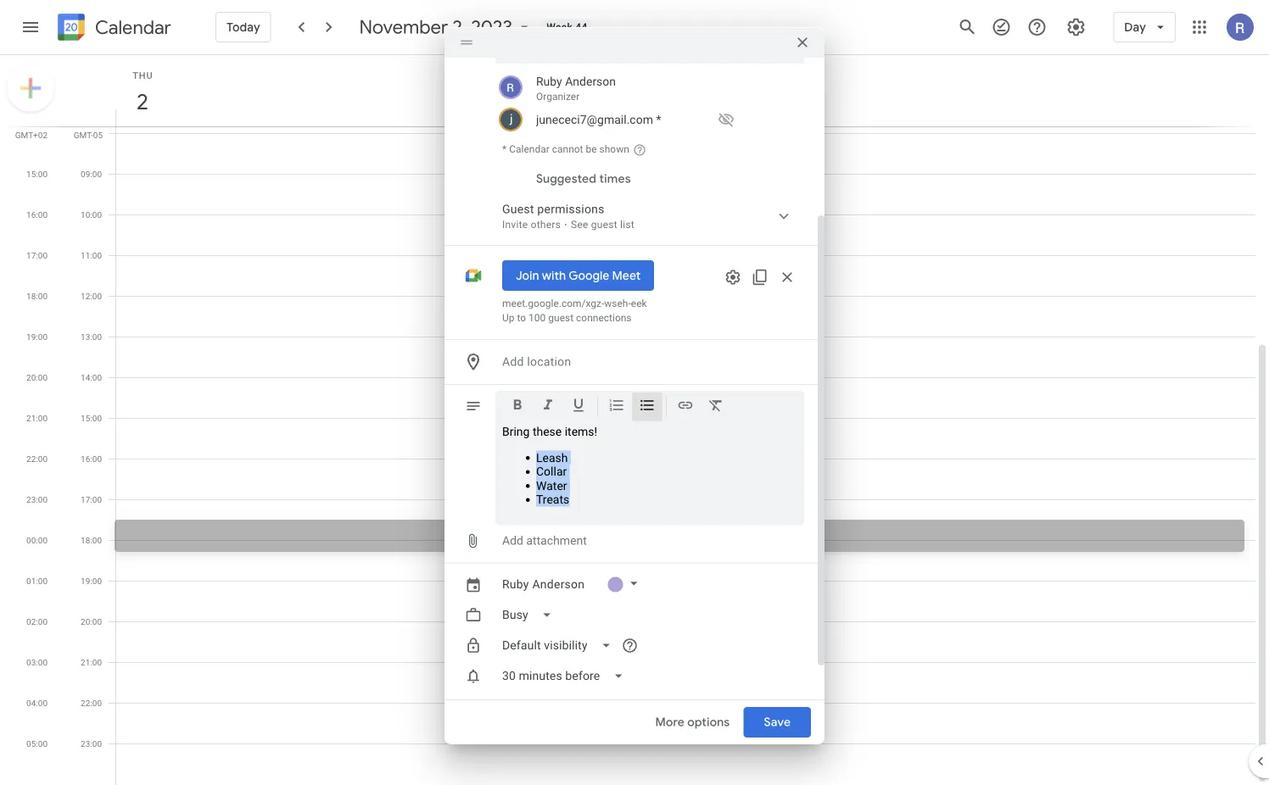 Task type: describe. For each thing, give the bounding box(es) containing it.
0 vertical spatial 23:00
[[26, 495, 48, 505]]

gmt-
[[74, 130, 93, 140]]

up
[[502, 312, 515, 324]]

today button
[[215, 7, 271, 48]]

anderson for ruby anderson organizer
[[565, 74, 616, 88]]

2 column header
[[115, 55, 1256, 126]]

numbered list image
[[608, 397, 625, 417]]

add notification image
[[495, 688, 593, 729]]

03:00
[[26, 657, 48, 668]]

leash
[[536, 451, 568, 465]]

* inside "junececi7@gmail.com" tree item
[[656, 112, 661, 126]]

* calendar cannot be shown
[[502, 143, 629, 155]]

join with google meet
[[516, 268, 641, 283]]

location
[[527, 355, 571, 369]]

1 horizontal spatial 20:00
[[81, 617, 102, 627]]

10:00
[[81, 210, 102, 220]]

1 horizontal spatial 14:00
[[81, 372, 102, 383]]

wseh-
[[604, 298, 631, 310]]

12:00
[[81, 291, 102, 301]]

0 vertical spatial 14:00
[[26, 128, 48, 138]]

00:00
[[26, 535, 48, 546]]

eek
[[631, 298, 647, 310]]

0 vertical spatial 17:00
[[26, 250, 48, 260]]

1 horizontal spatial 22:00
[[81, 698, 102, 708]]

guest
[[502, 202, 534, 216]]

remove formatting image
[[708, 397, 725, 417]]

meet.google.com/xgz-wseh-eek up to 100 guest connections
[[502, 298, 647, 324]]

day
[[1124, 20, 1146, 35]]

11:00
[[81, 250, 102, 260]]

05
[[93, 130, 103, 140]]

01:00
[[26, 576, 48, 586]]

others
[[531, 219, 561, 231]]

anderson for ruby anderson
[[532, 578, 585, 592]]

november 2, 2023
[[359, 15, 513, 39]]

1 horizontal spatial 15:00
[[81, 413, 102, 423]]

settings menu image
[[1066, 17, 1086, 37]]

0 horizontal spatial 21:00
[[26, 413, 48, 423]]

join with google meet link
[[502, 260, 654, 291]]

invite
[[502, 219, 528, 231]]

see guest list
[[571, 219, 635, 231]]

show schedule of junececi7@gmail.com image
[[713, 106, 740, 133]]

collar
[[536, 465, 567, 479]]

with
[[542, 268, 566, 283]]

add attachment button
[[495, 526, 594, 556]]

ruby for ruby anderson
[[502, 578, 529, 592]]

calendar heading
[[92, 16, 171, 39]]

add attachment
[[502, 534, 587, 548]]

gmt-05
[[74, 130, 103, 140]]

0 horizontal spatial 18:00
[[26, 291, 48, 301]]

leash collar water treats
[[536, 451, 569, 507]]

0 horizontal spatial 22:00
[[26, 454, 48, 464]]

100
[[529, 312, 546, 324]]

suggested times button
[[529, 164, 638, 194]]

ruby anderson, organizer tree item
[[495, 70, 804, 106]]

0 horizontal spatial 16:00
[[26, 210, 48, 220]]

bold image
[[509, 397, 526, 417]]

2 grid
[[0, 55, 1269, 786]]

meet.google.com/xgz-
[[502, 298, 604, 310]]

ruby anderson organizer
[[536, 74, 616, 103]]

1 vertical spatial 18:00
[[81, 535, 102, 546]]

44
[[575, 21, 588, 33]]

0 vertical spatial calendar
[[95, 16, 171, 39]]



Task type: locate. For each thing, give the bounding box(es) containing it.
be
[[586, 143, 597, 155]]

15:00 down gmt+02
[[26, 169, 48, 179]]

permissions
[[537, 202, 605, 216]]

22:00 right "04:00"
[[81, 698, 102, 708]]

19:00 left 13:00
[[26, 332, 48, 342]]

ruby up 'organizer' at left top
[[536, 74, 562, 88]]

treats
[[536, 493, 569, 507]]

ruby for ruby anderson organizer
[[536, 74, 562, 88]]

gmt+02
[[15, 130, 48, 140]]

calendar element
[[54, 10, 171, 48]]

0 horizontal spatial 15:00
[[26, 169, 48, 179]]

items!
[[565, 425, 597, 439]]

junececi7@gmail.com
[[536, 112, 653, 126]]

2 add from the top
[[502, 534, 523, 548]]

thursday, november 2 element
[[123, 82, 162, 121]]

guest left list
[[591, 219, 617, 231]]

13:00
[[81, 332, 102, 342]]

0 horizontal spatial guest
[[548, 312, 574, 324]]

see
[[571, 219, 588, 231]]

connections
[[576, 312, 632, 324]]

1 horizontal spatial 19:00
[[81, 576, 102, 586]]

underline image
[[570, 397, 587, 417]]

junececi7@gmail.com *
[[536, 112, 661, 126]]

thu
[[133, 70, 153, 81]]

ruby anderson
[[502, 578, 585, 592]]

add for add attachment
[[502, 534, 523, 548]]

anderson
[[565, 74, 616, 88], [532, 578, 585, 592]]

0 horizontal spatial 19:00
[[26, 332, 48, 342]]

1 vertical spatial 20:00
[[81, 617, 102, 627]]

google
[[569, 268, 609, 283]]

0 vertical spatial add
[[502, 355, 524, 369]]

1 vertical spatial add
[[502, 534, 523, 548]]

19:00 right 01:00
[[81, 576, 102, 586]]

0 horizontal spatial 20:00
[[26, 372, 48, 383]]

20:00
[[26, 372, 48, 383], [81, 617, 102, 627]]

23:00
[[26, 495, 48, 505], [81, 739, 102, 749]]

guest down meet.google.com/xgz-
[[548, 312, 574, 324]]

16:00
[[26, 210, 48, 220], [81, 454, 102, 464]]

18:00
[[26, 291, 48, 301], [81, 535, 102, 546]]

suggested times
[[536, 171, 631, 187]]

add
[[502, 355, 524, 369], [502, 534, 523, 548]]

cannot
[[552, 143, 583, 155]]

0 horizontal spatial 14:00
[[26, 128, 48, 138]]

calendar up thu
[[95, 16, 171, 39]]

ruby
[[536, 74, 562, 88], [502, 578, 529, 592]]

1 vertical spatial 22:00
[[81, 698, 102, 708]]

week 44
[[547, 21, 588, 33]]

14:00 down 13:00
[[81, 372, 102, 383]]

2,
[[453, 15, 467, 39]]

bring
[[502, 425, 530, 439]]

1 horizontal spatial 16:00
[[81, 454, 102, 464]]

08:00
[[81, 128, 102, 138]]

add left location
[[502, 355, 524, 369]]

Description text field
[[502, 425, 797, 507]]

main drawer image
[[20, 17, 41, 37]]

1 vertical spatial 19:00
[[81, 576, 102, 586]]

02:00
[[26, 617, 48, 627]]

thu 2
[[133, 70, 153, 116]]

invite others
[[502, 219, 561, 231]]

guest
[[591, 219, 617, 231], [548, 312, 574, 324]]

*
[[656, 112, 661, 126], [502, 143, 507, 155]]

0 vertical spatial 20:00
[[26, 372, 48, 383]]

0 vertical spatial 16:00
[[26, 210, 48, 220]]

anderson inside ruby anderson organizer
[[565, 74, 616, 88]]

join
[[516, 268, 539, 283]]

23:00 right 05:00
[[81, 739, 102, 749]]

bulleted list image
[[639, 397, 656, 417]]

1 vertical spatial calendar
[[509, 143, 550, 155]]

anderson up 'organizer' at left top
[[565, 74, 616, 88]]

1 horizontal spatial calendar
[[509, 143, 550, 155]]

17:00
[[26, 250, 48, 260], [81, 495, 102, 505]]

suggested
[[536, 171, 596, 187]]

add left attachment
[[502, 534, 523, 548]]

add inside button
[[502, 534, 523, 548]]

shown
[[599, 143, 629, 155]]

add location
[[502, 355, 571, 369]]

1 vertical spatial *
[[502, 143, 507, 155]]

0 horizontal spatial ruby
[[502, 578, 529, 592]]

times
[[599, 171, 631, 187]]

0 vertical spatial 19:00
[[26, 332, 48, 342]]

1 vertical spatial guest
[[548, 312, 574, 324]]

0 horizontal spatial calendar
[[95, 16, 171, 39]]

these
[[533, 425, 562, 439]]

1 vertical spatial 23:00
[[81, 739, 102, 749]]

1 vertical spatial 15:00
[[81, 413, 102, 423]]

1 horizontal spatial *
[[656, 112, 661, 126]]

add inside dropdown button
[[502, 355, 524, 369]]

1 vertical spatial anderson
[[532, 578, 585, 592]]

1 horizontal spatial 21:00
[[81, 657, 102, 668]]

22:00 up 00:00
[[26, 454, 48, 464]]

2
[[135, 88, 147, 116]]

meet
[[612, 268, 641, 283]]

1 vertical spatial 17:00
[[81, 495, 102, 505]]

15:00
[[26, 169, 48, 179], [81, 413, 102, 423]]

0 vertical spatial 18:00
[[26, 291, 48, 301]]

0 horizontal spatial *
[[502, 143, 507, 155]]

1 horizontal spatial 17:00
[[81, 495, 102, 505]]

list
[[620, 219, 635, 231]]

1 vertical spatial 14:00
[[81, 372, 102, 383]]

calendar
[[95, 16, 171, 39], [509, 143, 550, 155]]

organizer
[[536, 91, 580, 103]]

ruby down add attachment button
[[502, 578, 529, 592]]

0 horizontal spatial 17:00
[[26, 250, 48, 260]]

None field
[[495, 600, 566, 631], [495, 631, 625, 661], [495, 661, 637, 692], [495, 600, 566, 631], [495, 631, 625, 661], [495, 661, 637, 692]]

2023
[[471, 15, 513, 39]]

1 add from the top
[[502, 355, 524, 369]]

italic image
[[540, 397, 557, 417]]

19:00
[[26, 332, 48, 342], [81, 576, 102, 586]]

14:00
[[26, 128, 48, 138], [81, 372, 102, 383]]

guests invited to this event. tree
[[495, 70, 804, 133]]

guest inside meet.google.com/xgz-wseh-eek up to 100 guest connections
[[548, 312, 574, 324]]

22:00
[[26, 454, 48, 464], [81, 698, 102, 708]]

add for add location
[[502, 355, 524, 369]]

1 horizontal spatial 18:00
[[81, 535, 102, 546]]

insert link image
[[677, 397, 694, 417]]

04:00
[[26, 698, 48, 708]]

bring these items!
[[502, 425, 597, 439]]

21:00
[[26, 413, 48, 423], [81, 657, 102, 668]]

1 vertical spatial 21:00
[[81, 657, 102, 668]]

ruby inside ruby anderson organizer
[[536, 74, 562, 88]]

* up "guest"
[[502, 143, 507, 155]]

0 vertical spatial 21:00
[[26, 413, 48, 423]]

18:00 left 12:00
[[26, 291, 48, 301]]

* down ruby anderson, organizer tree item
[[656, 112, 661, 126]]

1 horizontal spatial guest
[[591, 219, 617, 231]]

0 vertical spatial guest
[[591, 219, 617, 231]]

23:00 up 00:00
[[26, 495, 48, 505]]

0 vertical spatial anderson
[[565, 74, 616, 88]]

junececi7@gmail.com tree item
[[495, 106, 804, 133]]

add location button
[[495, 347, 804, 378]]

formatting options toolbar
[[495, 391, 804, 427]]

water
[[536, 479, 567, 493]]

1 horizontal spatial 23:00
[[81, 739, 102, 749]]

1 vertical spatial ruby
[[502, 578, 529, 592]]

guest permissions
[[502, 202, 605, 216]]

1 horizontal spatial ruby
[[536, 74, 562, 88]]

0 horizontal spatial 23:00
[[26, 495, 48, 505]]

today
[[227, 20, 260, 35]]

14:00 left gmt-
[[26, 128, 48, 138]]

09:00
[[81, 169, 102, 179]]

18:00 right 00:00
[[81, 535, 102, 546]]

0 vertical spatial 22:00
[[26, 454, 48, 464]]

november
[[359, 15, 448, 39]]

calendar left cannot
[[509, 143, 550, 155]]

0 vertical spatial *
[[656, 112, 661, 126]]

anderson down attachment
[[532, 578, 585, 592]]

november 2, 2023 button
[[353, 15, 540, 39]]

0 vertical spatial ruby
[[536, 74, 562, 88]]

15:00 down 13:00
[[81, 413, 102, 423]]

05:00
[[26, 739, 48, 749]]

0 vertical spatial 15:00
[[26, 169, 48, 179]]

1 vertical spatial 16:00
[[81, 454, 102, 464]]

week
[[547, 21, 573, 33]]

to
[[517, 312, 526, 324]]

attachment
[[526, 534, 587, 548]]

day button
[[1113, 7, 1176, 48]]



Task type: vqa. For each thing, say whether or not it's contained in the screenshot.
10 "element"
no



